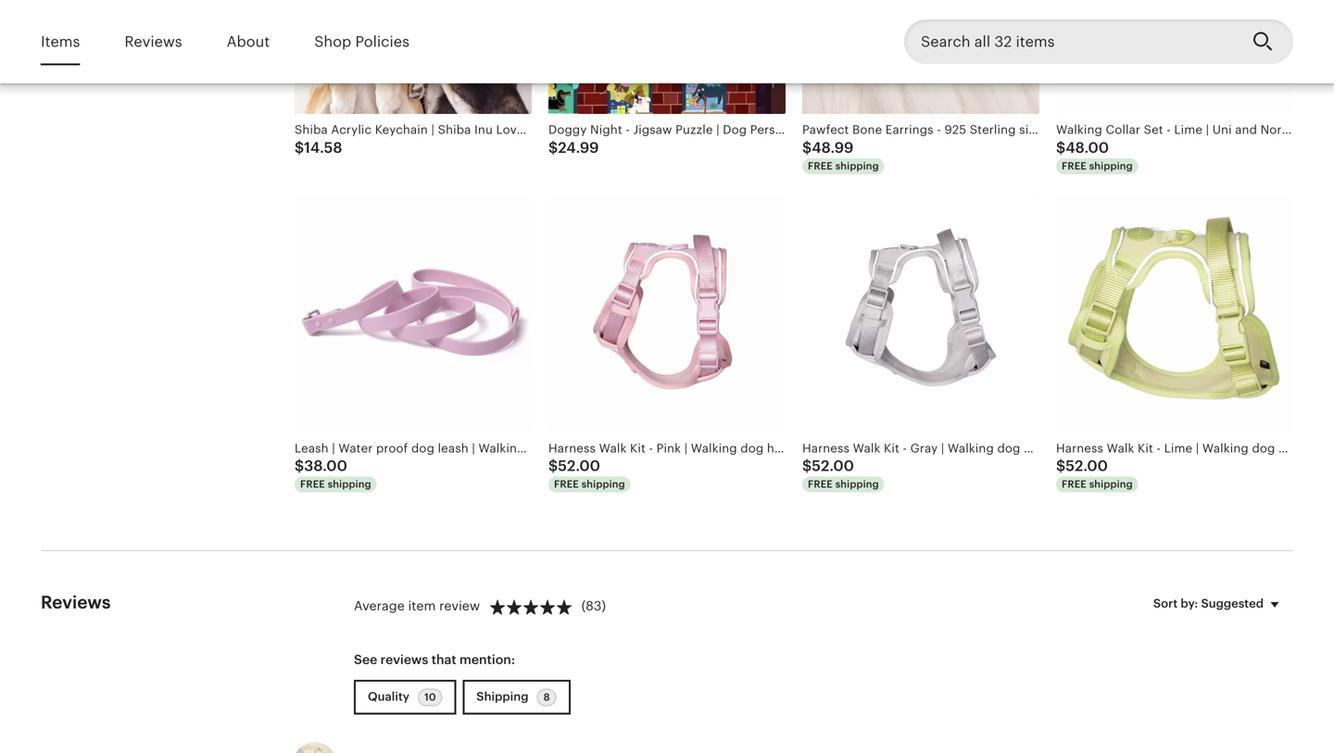 Task type: describe. For each thing, give the bounding box(es) containing it.
items
[[41, 33, 80, 50]]

harness for pink
[[767, 442, 813, 456]]

- for harness walk kit - lime | walking dog harness se
[[1157, 442, 1162, 456]]

- inside doggy night - jigsaw puzzle | dog person's gift, dogs life in new york $ 24.99
[[626, 123, 630, 137]]

| for harness walk kit - lime | walking dog harness se $ 52.00 free shipping
[[1197, 442, 1200, 456]]

dog for gray
[[998, 442, 1021, 456]]

kit for pink
[[630, 442, 646, 456]]

harness walk kit - lime | walking dog harness set | designer brand image
[[1057, 196, 1294, 433]]

shipping inside harness walk kit - lime | walking dog harness se $ 52.00 free shipping
[[1090, 479, 1133, 491]]

shiba acrylic keychain | shiba inu lover | shiba lover's gift | 2-side dog charms | kawaii dog accessories | dog person's gift image
[[295, 0, 532, 114]]

reviews
[[381, 652, 429, 667]]

shipping inside $ 48.00 free shipping
[[1090, 160, 1133, 172]]

dog
[[723, 123, 747, 137]]

$ inside $ 48.00 free shipping
[[1057, 139, 1066, 156]]

shipping inside $ 48.99 free shipping
[[836, 160, 879, 172]]

mention:
[[460, 652, 515, 667]]

walking for pink
[[691, 442, 738, 456]]

14.58
[[304, 139, 343, 156]]

se
[[1328, 442, 1335, 456]]

(83)
[[582, 599, 606, 614]]

dog for lime
[[1253, 442, 1276, 456]]

kit for gray
[[884, 442, 900, 456]]

52.00 for harness walk kit - gray | walking dog harness set | designer brand
[[812, 458, 855, 475]]

night
[[591, 123, 623, 137]]

free inside $ 48.99 free shipping
[[808, 160, 833, 172]]

| left gray
[[837, 442, 841, 456]]

48.00
[[1066, 139, 1110, 156]]

free inside harness walk kit - gray | walking dog harness set | designer brand $ 52.00 free shipping
[[808, 479, 833, 491]]

| for harness walk kit - gray | walking dog harness set | designer brand $ 52.00 free shipping
[[942, 442, 945, 456]]

harness walk kit - lime | walking dog harness se $ 52.00 free shipping
[[1057, 442, 1335, 491]]

quality
[[368, 690, 413, 704]]

harness walk kit - gray | walking dog harness set | designer brand $ 52.00 free shipping
[[803, 442, 1191, 491]]

see
[[354, 652, 378, 667]]

doggy night - jigsaw puzzle | dog person's gift, dogs life in new york image
[[549, 0, 786, 114]]

$ 14.58
[[295, 139, 343, 156]]

walking for gray
[[948, 442, 995, 456]]

Search all 32 items text field
[[905, 19, 1238, 64]]

| for harness walk kit - pink | walking dog harness set | designer brand $ 52.00 free shipping
[[685, 442, 688, 456]]

free inside $ 38.00 free shipping
[[300, 479, 325, 491]]

harness walk kit - pink | walking dog harness set | designer brand image
[[549, 196, 786, 433]]

dogs
[[831, 123, 861, 137]]

$ 48.99 free shipping
[[803, 139, 879, 172]]

walk for lime
[[1107, 442, 1135, 456]]

set for harness walk kit - gray | walking dog harness set | designer brand
[[1073, 442, 1091, 456]]

shipping inside $ 38.00 free shipping
[[328, 479, 371, 491]]

jigsaw
[[634, 123, 673, 137]]

free inside $ 48.00 free shipping
[[1062, 160, 1087, 172]]

harness for lime
[[1279, 442, 1325, 456]]

reviews link
[[125, 20, 182, 63]]

$ 38.00 free shipping
[[295, 458, 371, 491]]

harness for harness walk kit - lime | walking dog harness se
[[1057, 442, 1104, 456]]

sort
[[1154, 597, 1178, 611]]

52.00 inside harness walk kit - lime | walking dog harness se $ 52.00 free shipping
[[1066, 458, 1109, 475]]

free inside "harness walk kit - pink | walking dog harness set | designer brand $ 52.00 free shipping"
[[554, 479, 579, 491]]

designer for harness walk kit - gray | walking dog harness set | designer brand
[[1101, 442, 1153, 456]]

kit for lime
[[1138, 442, 1154, 456]]

$ 48.00 free shipping
[[1057, 139, 1133, 172]]

8
[[544, 692, 550, 703]]

brand for harness walk kit - gray | walking dog harness set | designer brand
[[1157, 442, 1191, 456]]

free inside harness walk kit - lime | walking dog harness se $ 52.00 free shipping
[[1062, 479, 1087, 491]]

harness walk kit - gray | walking dog harness set | designer brand image
[[803, 196, 1040, 433]]

see reviews that mention:
[[354, 652, 515, 667]]

doggy night - jigsaw puzzle | dog person's gift, dogs life in new york $ 24.99
[[549, 123, 954, 156]]

designer for harness walk kit - pink | walking dog harness set | designer brand
[[844, 442, 896, 456]]



Task type: vqa. For each thing, say whether or not it's contained in the screenshot.
Categories
no



Task type: locate. For each thing, give the bounding box(es) containing it.
walk for gray
[[853, 442, 881, 456]]

0 horizontal spatial set
[[816, 442, 834, 456]]

harness for harness walk kit - gray | walking dog harness set | designer brand
[[803, 442, 850, 456]]

0 horizontal spatial brand
[[900, 442, 934, 456]]

2 52.00 from the left
[[812, 458, 855, 475]]

0 horizontal spatial walk
[[599, 442, 627, 456]]

harness for gray
[[1024, 442, 1070, 456]]

0 horizontal spatial harness
[[767, 442, 813, 456]]

designer inside harness walk kit - gray | walking dog harness set | designer brand $ 52.00 free shipping
[[1101, 442, 1153, 456]]

harness inside harness walk kit - lime | walking dog harness se $ 52.00 free shipping
[[1279, 442, 1325, 456]]

$ inside $ 38.00 free shipping
[[295, 458, 304, 475]]

| inside harness walk kit - lime | walking dog harness se $ 52.00 free shipping
[[1197, 442, 1200, 456]]

- for harness walk kit - gray | walking dog harness set | designer brand
[[903, 442, 908, 456]]

walk left lime
[[1107, 442, 1135, 456]]

brand inside harness walk kit - gray | walking dog harness set | designer brand $ 52.00 free shipping
[[1157, 442, 1191, 456]]

0 horizontal spatial 52.00
[[558, 458, 601, 475]]

- for harness walk kit - pink | walking dog harness set | designer brand
[[649, 442, 654, 456]]

harness
[[549, 442, 596, 456], [803, 442, 850, 456], [1057, 442, 1104, 456]]

2 brand from the left
[[1157, 442, 1191, 456]]

harness
[[767, 442, 813, 456], [1024, 442, 1070, 456], [1279, 442, 1325, 456]]

1 horizontal spatial designer
[[1101, 442, 1153, 456]]

set for harness walk kit - pink | walking dog harness set | designer brand
[[816, 442, 834, 456]]

walking inside harness walk kit - gray | walking dog harness set | designer brand $ 52.00 free shipping
[[948, 442, 995, 456]]

kit left the pink
[[630, 442, 646, 456]]

harness for harness walk kit - pink | walking dog harness set | designer brand
[[549, 442, 596, 456]]

walk left gray
[[853, 442, 881, 456]]

kit
[[630, 442, 646, 456], [884, 442, 900, 456], [1138, 442, 1154, 456]]

puzzle
[[676, 123, 713, 137]]

2 horizontal spatial harness
[[1279, 442, 1325, 456]]

sort by: suggested
[[1154, 597, 1264, 611]]

walking right lime
[[1203, 442, 1249, 456]]

38.00
[[304, 458, 348, 475]]

52.00 for harness walk kit - pink | walking dog harness set | designer brand
[[558, 458, 601, 475]]

kit left gray
[[884, 442, 900, 456]]

items link
[[41, 20, 80, 63]]

doggy
[[549, 123, 587, 137]]

harness inside harness walk kit - gray | walking dog harness set | designer brand $ 52.00 free shipping
[[803, 442, 850, 456]]

harness inside harness walk kit - gray | walking dog harness set | designer brand $ 52.00 free shipping
[[1024, 442, 1070, 456]]

- left gray
[[903, 442, 908, 456]]

| right gray
[[942, 442, 945, 456]]

dog right the pink
[[741, 442, 764, 456]]

2 walk from the left
[[853, 442, 881, 456]]

designer
[[844, 442, 896, 456], [1101, 442, 1153, 456]]

1 walking from the left
[[691, 442, 738, 456]]

harness inside harness walk kit - lime | walking dog harness se $ 52.00 free shipping
[[1057, 442, 1104, 456]]

2 set from the left
[[1073, 442, 1091, 456]]

3 52.00 from the left
[[1066, 458, 1109, 475]]

1 designer from the left
[[844, 442, 896, 456]]

gift,
[[802, 123, 828, 137]]

sort by: suggested button
[[1140, 585, 1301, 624]]

10
[[425, 692, 436, 703]]

walking right gray
[[948, 442, 995, 456]]

about link
[[227, 20, 270, 63]]

brand inside "harness walk kit - pink | walking dog harness set | designer brand $ 52.00 free shipping"
[[900, 442, 934, 456]]

1 horizontal spatial walk
[[853, 442, 881, 456]]

48.99
[[812, 139, 854, 156]]

3 harness from the left
[[1279, 442, 1325, 456]]

dog inside "harness walk kit - pink | walking dog harness set | designer brand $ 52.00 free shipping"
[[741, 442, 764, 456]]

walking for lime
[[1203, 442, 1249, 456]]

walk inside harness walk kit - lime | walking dog harness se $ 52.00 free shipping
[[1107, 442, 1135, 456]]

0 horizontal spatial reviews
[[41, 593, 111, 613]]

- inside "harness walk kit - pink | walking dog harness set | designer brand $ 52.00 free shipping"
[[649, 442, 654, 456]]

- left lime
[[1157, 442, 1162, 456]]

$ inside harness walk kit - gray | walking dog harness set | designer brand $ 52.00 free shipping
[[803, 458, 812, 475]]

review
[[440, 599, 480, 614]]

3 walk from the left
[[1107, 442, 1135, 456]]

suggested
[[1202, 597, 1264, 611]]

pink
[[657, 442, 681, 456]]

0 horizontal spatial designer
[[844, 442, 896, 456]]

dog inside harness walk kit - lime | walking dog harness se $ 52.00 free shipping
[[1253, 442, 1276, 456]]

1 brand from the left
[[900, 442, 934, 456]]

brand for harness walk kit - pink | walking dog harness set | designer brand
[[900, 442, 934, 456]]

walk inside harness walk kit - gray | walking dog harness set | designer brand $ 52.00 free shipping
[[853, 442, 881, 456]]

2 designer from the left
[[1101, 442, 1153, 456]]

2 walking from the left
[[948, 442, 995, 456]]

walking right the pink
[[691, 442, 738, 456]]

- inside harness walk kit - gray | walking dog harness set | designer brand $ 52.00 free shipping
[[903, 442, 908, 456]]

1 horizontal spatial dog
[[998, 442, 1021, 456]]

- right night
[[626, 123, 630, 137]]

| inside doggy night - jigsaw puzzle | dog person's gift, dogs life in new york $ 24.99
[[717, 123, 720, 137]]

reviews
[[125, 33, 182, 50], [41, 593, 111, 613]]

$ inside $ 48.99 free shipping
[[803, 139, 812, 156]]

gray
[[911, 442, 938, 456]]

1 harness from the left
[[767, 442, 813, 456]]

2 horizontal spatial walk
[[1107, 442, 1135, 456]]

0 horizontal spatial kit
[[630, 442, 646, 456]]

$ inside doggy night - jigsaw puzzle | dog person's gift, dogs life in new york $ 24.99
[[549, 139, 558, 156]]

52.00 inside harness walk kit - gray | walking dog harness set | designer brand $ 52.00 free shipping
[[812, 458, 855, 475]]

dog inside harness walk kit - gray | walking dog harness set | designer brand $ 52.00 free shipping
[[998, 442, 1021, 456]]

person's
[[751, 123, 799, 137]]

0 horizontal spatial dog
[[741, 442, 764, 456]]

2 horizontal spatial kit
[[1138, 442, 1154, 456]]

shop policies
[[314, 33, 410, 50]]

set inside "harness walk kit - pink | walking dog harness set | designer brand $ 52.00 free shipping"
[[816, 442, 834, 456]]

$
[[295, 139, 304, 156], [549, 139, 558, 156], [803, 139, 812, 156], [1057, 139, 1066, 156], [295, 458, 304, 475], [549, 458, 558, 475], [803, 458, 812, 475], [1057, 458, 1066, 475]]

3 harness from the left
[[1057, 442, 1104, 456]]

1 horizontal spatial set
[[1073, 442, 1091, 456]]

shop
[[314, 33, 352, 50]]

| left dog
[[717, 123, 720, 137]]

brand
[[900, 442, 934, 456], [1157, 442, 1191, 456]]

kit left lime
[[1138, 442, 1154, 456]]

in
[[886, 123, 896, 137]]

0 vertical spatial reviews
[[125, 33, 182, 50]]

policies
[[356, 33, 410, 50]]

lime
[[1165, 442, 1193, 456]]

shipping
[[836, 160, 879, 172], [1090, 160, 1133, 172], [328, 479, 371, 491], [582, 479, 625, 491], [836, 479, 879, 491], [1090, 479, 1133, 491]]

walk
[[599, 442, 627, 456], [853, 442, 881, 456], [1107, 442, 1135, 456]]

1 horizontal spatial brand
[[1157, 442, 1191, 456]]

- left the pink
[[649, 442, 654, 456]]

designer left gray
[[844, 442, 896, 456]]

by:
[[1181, 597, 1199, 611]]

2 horizontal spatial 52.00
[[1066, 458, 1109, 475]]

dog right gray
[[998, 442, 1021, 456]]

average item review
[[354, 599, 480, 614]]

2 harness from the left
[[1024, 442, 1070, 456]]

walking inside "harness walk kit - pink | walking dog harness set | designer brand $ 52.00 free shipping"
[[691, 442, 738, 456]]

3 walking from the left
[[1203, 442, 1249, 456]]

dog for pink
[[741, 442, 764, 456]]

shop policies link
[[314, 20, 410, 63]]

24.99
[[558, 139, 599, 156]]

kit inside "harness walk kit - pink | walking dog harness set | designer brand $ 52.00 free shipping"
[[630, 442, 646, 456]]

1 horizontal spatial kit
[[884, 442, 900, 456]]

1 horizontal spatial harness
[[803, 442, 850, 456]]

kit inside harness walk kit - gray | walking dog harness set | designer brand $ 52.00 free shipping
[[884, 442, 900, 456]]

3 dog from the left
[[1253, 442, 1276, 456]]

that
[[432, 652, 457, 667]]

shipping inside harness walk kit - gray | walking dog harness set | designer brand $ 52.00 free shipping
[[836, 479, 879, 491]]

|
[[717, 123, 720, 137], [685, 442, 688, 456], [837, 442, 841, 456], [942, 442, 945, 456], [1094, 442, 1098, 456], [1197, 442, 1200, 456]]

harness inside "harness walk kit - pink | walking dog harness set | designer brand $ 52.00 free shipping"
[[549, 442, 596, 456]]

1 kit from the left
[[630, 442, 646, 456]]

1 vertical spatial reviews
[[41, 593, 111, 613]]

52.00 inside "harness walk kit - pink | walking dog harness set | designer brand $ 52.00 free shipping"
[[558, 458, 601, 475]]

- inside harness walk kit - lime | walking dog harness se $ 52.00 free shipping
[[1157, 442, 1162, 456]]

0 horizontal spatial walking
[[691, 442, 738, 456]]

walk inside "harness walk kit - pink | walking dog harness set | designer brand $ 52.00 free shipping"
[[599, 442, 627, 456]]

walking collar set - lime | uni and nori | water-proof dog collar and leash | easy to clean | matching dog and owner | dog mom's gift image
[[1057, 0, 1294, 114]]

walking
[[691, 442, 738, 456], [948, 442, 995, 456], [1203, 442, 1249, 456]]

1 set from the left
[[816, 442, 834, 456]]

designer inside "harness walk kit - pink | walking dog harness set | designer brand $ 52.00 free shipping"
[[844, 442, 896, 456]]

1 horizontal spatial 52.00
[[812, 458, 855, 475]]

average
[[354, 599, 405, 614]]

harness inside "harness walk kit - pink | walking dog harness set | designer brand $ 52.00 free shipping"
[[767, 442, 813, 456]]

| left lime
[[1094, 442, 1098, 456]]

2 horizontal spatial harness
[[1057, 442, 1104, 456]]

$ inside "harness walk kit - pink | walking dog harness set | designer brand $ 52.00 free shipping"
[[549, 458, 558, 475]]

york
[[929, 123, 954, 137]]

harness walk kit - pink | walking dog harness set | designer brand $ 52.00 free shipping
[[549, 442, 934, 491]]

shipping inside "harness walk kit - pink | walking dog harness set | designer brand $ 52.00 free shipping"
[[582, 479, 625, 491]]

0 horizontal spatial harness
[[549, 442, 596, 456]]

1 horizontal spatial harness
[[1024, 442, 1070, 456]]

1 horizontal spatial walking
[[948, 442, 995, 456]]

dog left 'se'
[[1253, 442, 1276, 456]]

52.00
[[558, 458, 601, 475], [812, 458, 855, 475], [1066, 458, 1109, 475]]

1 walk from the left
[[599, 442, 627, 456]]

about
[[227, 33, 270, 50]]

set inside harness walk kit - gray | walking dog harness set | designer brand $ 52.00 free shipping
[[1073, 442, 1091, 456]]

designer left lime
[[1101, 442, 1153, 456]]

1 dog from the left
[[741, 442, 764, 456]]

1 52.00 from the left
[[558, 458, 601, 475]]

walk for pink
[[599, 442, 627, 456]]

-
[[626, 123, 630, 137], [649, 442, 654, 456], [903, 442, 908, 456], [1157, 442, 1162, 456]]

2 horizontal spatial dog
[[1253, 442, 1276, 456]]

2 kit from the left
[[884, 442, 900, 456]]

1 harness from the left
[[549, 442, 596, 456]]

item
[[408, 599, 436, 614]]

life
[[864, 123, 882, 137]]

free
[[808, 160, 833, 172], [1062, 160, 1087, 172], [300, 479, 325, 491], [554, 479, 579, 491], [808, 479, 833, 491], [1062, 479, 1087, 491]]

2 dog from the left
[[998, 442, 1021, 456]]

shipping
[[477, 690, 532, 704]]

2 harness from the left
[[803, 442, 850, 456]]

3 kit from the left
[[1138, 442, 1154, 456]]

walk left the pink
[[599, 442, 627, 456]]

1 horizontal spatial reviews
[[125, 33, 182, 50]]

set
[[816, 442, 834, 456], [1073, 442, 1091, 456]]

dog
[[741, 442, 764, 456], [998, 442, 1021, 456], [1253, 442, 1276, 456]]

leash | water proof dog leash | walking dog leash | matching dog and mom | dog mom's gift image
[[295, 196, 532, 433]]

new
[[900, 123, 926, 137]]

kit inside harness walk kit - lime | walking dog harness se $ 52.00 free shipping
[[1138, 442, 1154, 456]]

pawfect bone earrings - 925 sterling silver | dog person jewery | dog lover's sweet gift | asymmetrical | dangle & drop | dainty stud image
[[803, 0, 1040, 114]]

2 horizontal spatial walking
[[1203, 442, 1249, 456]]

| right lime
[[1197, 442, 1200, 456]]

| for doggy night - jigsaw puzzle | dog person's gift, dogs life in new york $ 24.99
[[717, 123, 720, 137]]

| right the pink
[[685, 442, 688, 456]]

walking inside harness walk kit - lime | walking dog harness se $ 52.00 free shipping
[[1203, 442, 1249, 456]]

$ inside harness walk kit - lime | walking dog harness se $ 52.00 free shipping
[[1057, 458, 1066, 475]]



